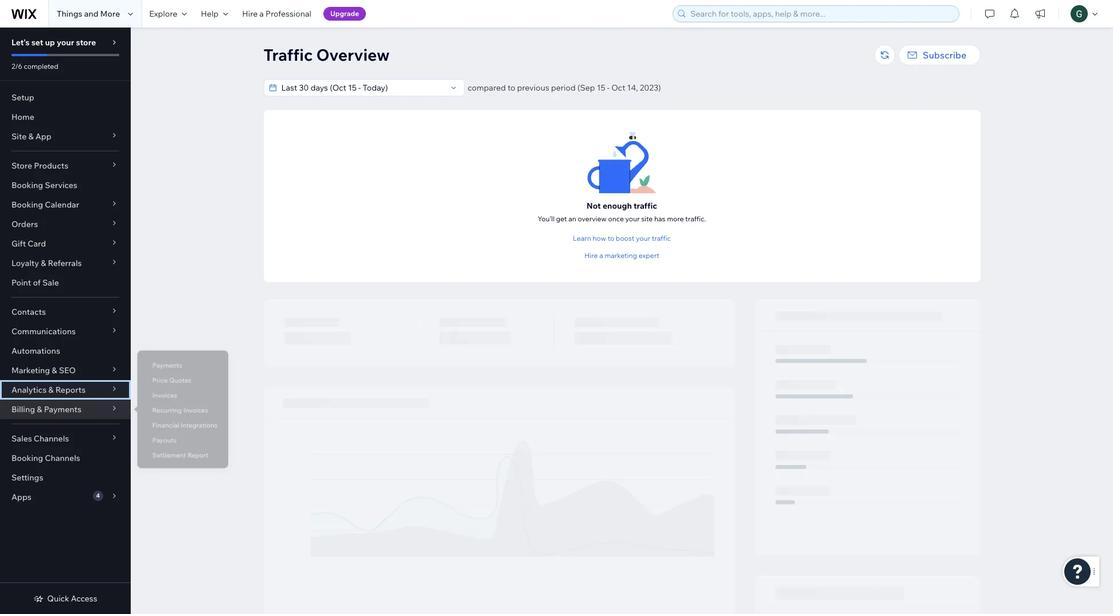 Task type: locate. For each thing, give the bounding box(es) containing it.
channels up booking channels
[[34, 434, 69, 444]]

quick access button
[[33, 593, 97, 604]]

contacts
[[11, 307, 46, 317]]

price
[[150, 374, 167, 382]]

financial integrations link
[[134, 417, 232, 436]]

site & app button
[[0, 127, 131, 146]]

payouts link
[[134, 433, 232, 452]]

marketing & seo button
[[0, 361, 131, 380]]

0 vertical spatial to
[[508, 83, 515, 93]]

sales channels button
[[0, 429, 131, 448]]

to right how
[[608, 234, 614, 243]]

0 vertical spatial payments
[[150, 358, 182, 366]]

analytics & reports button
[[0, 380, 131, 400]]

setup link
[[0, 88, 131, 107]]

0 horizontal spatial invoices
[[150, 390, 177, 399]]

payments down 'analytics & reports' popup button
[[44, 404, 81, 415]]

communications button
[[0, 322, 131, 341]]

invoices
[[150, 390, 177, 399], [184, 406, 210, 415]]

1 vertical spatial invoices
[[184, 406, 210, 415]]

a for marketing
[[599, 251, 603, 260]]

of
[[33, 278, 41, 288]]

0 vertical spatial traffic
[[634, 200, 657, 211]]

sidebar element
[[0, 28, 131, 614]]

how
[[593, 234, 606, 243]]

booking up orders
[[11, 200, 43, 210]]

get
[[556, 214, 567, 223]]

page skeleton image
[[263, 299, 980, 614]]

a down how
[[599, 251, 603, 260]]

traffic
[[263, 45, 313, 65]]

your right 'up'
[[57, 37, 74, 48]]

& inside 'analytics & reports' popup button
[[48, 385, 54, 395]]

booking for booking channels
[[11, 453, 43, 463]]

0 vertical spatial booking
[[11, 180, 43, 190]]

store
[[11, 161, 32, 171]]

not
[[587, 200, 601, 211]]

2 booking from the top
[[11, 200, 43, 210]]

recurring
[[150, 406, 182, 415]]

None field
[[278, 80, 446, 96]]

store
[[76, 37, 96, 48]]

booking down store
[[11, 180, 43, 190]]

an
[[568, 214, 576, 223]]

traffic down has
[[652, 234, 671, 243]]

& inside billing & payments "popup button"
[[37, 404, 42, 415]]

& inside loyalty & referrals popup button
[[41, 258, 46, 268]]

& right billing
[[37, 404, 42, 415]]

1 vertical spatial channels
[[45, 453, 80, 463]]

booking for booking services
[[11, 180, 43, 190]]

booking up settings
[[11, 453, 43, 463]]

hire down how
[[584, 251, 598, 260]]

0 vertical spatial invoices
[[150, 390, 177, 399]]

invoices up the integrations
[[184, 406, 210, 415]]

has
[[654, 214, 665, 223]]

apps
[[11, 492, 31, 502]]

3 booking from the top
[[11, 453, 43, 463]]

learn
[[573, 234, 591, 243]]

things and more
[[57, 9, 120, 19]]

professional
[[266, 9, 311, 19]]

& left seo
[[52, 365, 57, 376]]

& for marketing
[[52, 365, 57, 376]]

point of sale
[[11, 278, 59, 288]]

subscribe button
[[899, 45, 980, 65]]

1 horizontal spatial invoices
[[184, 406, 210, 415]]

seo
[[59, 365, 76, 376]]

services
[[45, 180, 77, 190]]

payments up price quotes
[[150, 358, 182, 366]]

& left reports
[[48, 385, 54, 395]]

gift card
[[11, 239, 46, 249]]

channels up settings link
[[45, 453, 80, 463]]

1 vertical spatial payments
[[44, 404, 81, 415]]

to
[[508, 83, 515, 93], [608, 234, 614, 243]]

hire right help button
[[242, 9, 258, 19]]

communications
[[11, 326, 76, 337]]

hire
[[242, 9, 258, 19], [584, 251, 598, 260]]

compared
[[468, 83, 506, 93]]

your
[[57, 37, 74, 48], [625, 214, 640, 223], [636, 234, 650, 243]]

1 vertical spatial to
[[608, 234, 614, 243]]

0 horizontal spatial hire
[[242, 9, 258, 19]]

billing & payments
[[11, 404, 81, 415]]

0 horizontal spatial a
[[259, 9, 264, 19]]

1 vertical spatial your
[[625, 214, 640, 223]]

booking services
[[11, 180, 77, 190]]

traffic overview
[[263, 45, 390, 65]]

your left site
[[625, 214, 640, 223]]

1 vertical spatial hire
[[584, 251, 598, 260]]

orders
[[11, 219, 38, 229]]

1 horizontal spatial a
[[599, 251, 603, 260]]

your inside not enough traffic you'll get an overview once your site has more traffic.
[[625, 214, 640, 223]]

& for site
[[28, 131, 34, 142]]

invoices up recurring
[[150, 390, 177, 399]]

hire a marketing expert
[[584, 251, 659, 260]]

0 vertical spatial a
[[259, 9, 264, 19]]

1 horizontal spatial hire
[[584, 251, 598, 260]]

0 horizontal spatial to
[[508, 83, 515, 93]]

hire for hire a marketing expert
[[584, 251, 598, 260]]

payments link
[[134, 353, 232, 372]]

0 vertical spatial channels
[[34, 434, 69, 444]]

financial integrations
[[150, 422, 220, 431]]

overview
[[578, 214, 607, 223]]

completed
[[24, 62, 58, 71]]

upgrade button
[[323, 7, 366, 21]]

& for analytics
[[48, 385, 54, 395]]

0 horizontal spatial payments
[[44, 404, 81, 415]]

a left 'professional'
[[259, 9, 264, 19]]

recurring invoices link
[[134, 401, 232, 420]]

2 vertical spatial booking
[[11, 453, 43, 463]]

& inside site & app popup button
[[28, 131, 34, 142]]

marketing & seo
[[11, 365, 76, 376]]

payments inside "popup button"
[[44, 404, 81, 415]]

& inside marketing & seo dropdown button
[[52, 365, 57, 376]]

enough
[[603, 200, 632, 211]]

& right loyalty
[[41, 258, 46, 268]]

help button
[[194, 0, 235, 28]]

1 vertical spatial booking
[[11, 200, 43, 210]]

gift card button
[[0, 234, 131, 253]]

4
[[96, 492, 100, 499]]

app
[[35, 131, 51, 142]]

to left previous
[[508, 83, 515, 93]]

1 booking from the top
[[11, 180, 43, 190]]

your right boost
[[636, 234, 650, 243]]

marketing
[[605, 251, 637, 260]]

sales channels
[[11, 434, 69, 444]]

channels inside "dropdown button"
[[34, 434, 69, 444]]

& right site
[[28, 131, 34, 142]]

2 vertical spatial your
[[636, 234, 650, 243]]

settings link
[[0, 468, 131, 487]]

card
[[28, 239, 46, 249]]

traffic up site
[[634, 200, 657, 211]]

&
[[28, 131, 34, 142], [41, 258, 46, 268], [52, 365, 57, 376], [48, 385, 54, 395], [37, 404, 42, 415]]

more
[[100, 9, 120, 19]]

2/6 completed
[[11, 62, 58, 71]]

orders button
[[0, 214, 131, 234]]

booking calendar button
[[0, 195, 131, 214]]

0 vertical spatial hire
[[242, 9, 258, 19]]

0 vertical spatial your
[[57, 37, 74, 48]]

1 vertical spatial a
[[599, 251, 603, 260]]

booking for booking calendar
[[11, 200, 43, 210]]

sales
[[11, 434, 32, 444]]

booking inside dropdown button
[[11, 200, 43, 210]]

traffic
[[634, 200, 657, 211], [652, 234, 671, 243]]

1 horizontal spatial payments
[[150, 358, 182, 366]]



Task type: vqa. For each thing, say whether or not it's contained in the screenshot.
Add to the middle
no



Task type: describe. For each thing, give the bounding box(es) containing it.
payouts
[[150, 438, 176, 447]]

learn how to boost your traffic link
[[573, 233, 671, 243]]

products
[[34, 161, 68, 171]]

hire a marketing expert link
[[584, 250, 659, 261]]

settlement report
[[150, 454, 210, 463]]

site & app
[[11, 131, 51, 142]]

let's
[[11, 37, 30, 48]]

loyalty
[[11, 258, 39, 268]]

set
[[31, 37, 43, 48]]

& for billing
[[37, 404, 42, 415]]

automations link
[[0, 341, 131, 361]]

more
[[667, 214, 684, 223]]

booking channels link
[[0, 448, 131, 468]]

explore
[[149, 9, 177, 19]]

home
[[11, 112, 34, 122]]

hire for hire a professional
[[242, 9, 258, 19]]

help
[[201, 9, 219, 19]]

loyalty & referrals
[[11, 258, 82, 268]]

and
[[84, 9, 98, 19]]

loyalty & referrals button
[[0, 253, 131, 273]]

learn how to boost your traffic
[[573, 234, 671, 243]]

setup
[[11, 92, 34, 103]]

1 horizontal spatial to
[[608, 234, 614, 243]]

price quotes link
[[134, 369, 232, 388]]

period
[[551, 83, 576, 93]]

traffic inside not enough traffic you'll get an overview once your site has more traffic.
[[634, 200, 657, 211]]

once
[[608, 214, 624, 223]]

sale
[[42, 278, 59, 288]]

point of sale link
[[0, 273, 131, 292]]

& for loyalty
[[41, 258, 46, 268]]

channels for booking channels
[[45, 453, 80, 463]]

previous
[[517, 83, 549, 93]]

channels for sales channels
[[34, 434, 69, 444]]

hire a professional link
[[235, 0, 318, 28]]

booking calendar
[[11, 200, 79, 210]]

quick
[[47, 593, 69, 604]]

automations
[[11, 346, 60, 356]]

calendar
[[45, 200, 79, 210]]

hire a professional
[[242, 9, 311, 19]]

let's set up your store
[[11, 37, 96, 48]]

booking services link
[[0, 175, 131, 195]]

settlement
[[150, 454, 186, 463]]

(sep
[[577, 83, 595, 93]]

you'll
[[538, 214, 555, 223]]

integrations
[[181, 422, 220, 431]]

Search for tools, apps, help & more... field
[[687, 6, 955, 22]]

overview
[[316, 45, 390, 65]]

your inside sidebar element
[[57, 37, 74, 48]]

report
[[188, 454, 210, 463]]

boost
[[616, 234, 634, 243]]

1 vertical spatial traffic
[[652, 234, 671, 243]]

15
[[597, 83, 605, 93]]

not enough traffic you'll get an overview once your site has more traffic.
[[538, 200, 706, 223]]

recurring invoices
[[150, 406, 210, 415]]

traffic.
[[685, 214, 706, 223]]

contacts button
[[0, 302, 131, 322]]

things
[[57, 9, 82, 19]]

store products
[[11, 161, 68, 171]]

settings
[[11, 473, 43, 483]]

booking channels
[[11, 453, 80, 463]]

oct
[[611, 83, 625, 93]]

subscribe
[[923, 49, 967, 61]]

billing
[[11, 404, 35, 415]]

invoices link
[[134, 385, 232, 404]]

invoices inside "link"
[[184, 406, 210, 415]]

store products button
[[0, 156, 131, 175]]

price quotes
[[150, 374, 192, 382]]

reports
[[55, 385, 86, 395]]

a for professional
[[259, 9, 264, 19]]

analytics
[[11, 385, 47, 395]]

quotes
[[168, 374, 192, 382]]

2023)
[[640, 83, 661, 93]]

billing & payments button
[[0, 400, 131, 419]]

payments inside 'link'
[[150, 358, 182, 366]]

14,
[[627, 83, 638, 93]]



